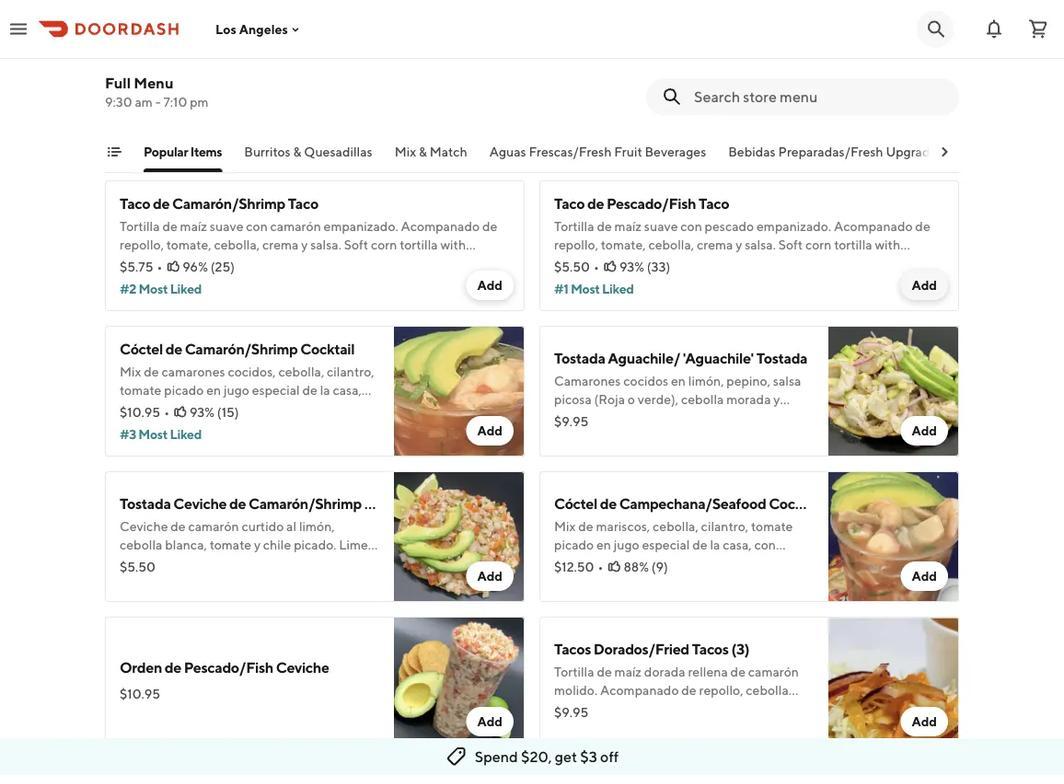 Task type: vqa. For each thing, say whether or not it's contained in the screenshot.
the top for
no



Task type: describe. For each thing, give the bounding box(es) containing it.
items for popular items
[[190, 144, 222, 159]]

cream for taco de camarón/shrimp taco
[[420, 256, 456, 271]]

88% (9)
[[624, 560, 669, 575]]

campechana/seafood
[[620, 495, 767, 513]]

corn for taco de pescado/fish taco
[[806, 237, 832, 252]]

$12.50 •
[[554, 560, 604, 575]]

acompanado for taco de pescado/fish taco
[[834, 219, 913, 234]]

pescado/fish for taco
[[607, 195, 696, 212]]

scroll menu navigation right image
[[938, 145, 952, 159]]

crema for pescado/fish
[[697, 237, 734, 252]]

spend
[[475, 748, 518, 766]]

tostada ceviche de camarón/shrimp ceviche tostada ceviche de camarón curtido al limón, cebolla blanca, tomate y chile picado. lime tanned shrimp ceviche, onion.tomato and minced chili.
[[120, 495, 471, 589]]

88%
[[624, 560, 649, 575]]

open menu image
[[7, 18, 29, 40]]

con for pescado/fish
[[681, 219, 703, 234]]

with for taco de pescado/fish taco
[[875, 237, 901, 252]]

0 items, open order cart image
[[1028, 18, 1050, 40]]

items for popular items the most commonly ordered items and dishes from this store
[[178, 122, 229, 146]]

tomate, for pescado/fish
[[601, 237, 646, 252]]

tomato, for taco de camarón/shrimp taco
[[306, 256, 351, 271]]

the
[[105, 149, 127, 164]]

off
[[601, 748, 619, 766]]

(15)
[[217, 405, 239, 420]]

Item Search search field
[[694, 87, 945, 107]]

repollo, for taco de camarón/shrimp taco
[[120, 237, 164, 252]]

most for camarón/shrimp
[[139, 281, 168, 297]]

93% (15)
[[190, 405, 239, 420]]

minced
[[120, 574, 163, 589]]

taco de camarón/shrimp taco tortilla de maíz suave con camarón empanizado. acompanado de repollo, tomate, cebolla, crema y salsa. soft corn tortilla with breaded shrimp. with cabbage, tomato, onion, sour cream and sauce.
[[120, 195, 498, 289]]

tortilla for taco de pescado/fish taco
[[835, 237, 873, 252]]

al
[[287, 519, 297, 534]]

cebolla, for pescado/fish
[[649, 237, 695, 252]]

burritos
[[244, 144, 291, 159]]

pescado
[[705, 219, 755, 234]]

#2
[[120, 281, 136, 297]]

suave for camarón/shrimp
[[210, 219, 244, 234]]

-
[[155, 94, 161, 110]]

get
[[555, 748, 578, 766]]

cocktail for cóctel de campechana/seafood cocktail
[[769, 495, 823, 513]]

(9)
[[652, 560, 669, 575]]

tortilla for taco de pescado/fish taco
[[554, 219, 595, 234]]

preparadas/fresh
[[779, 144, 884, 159]]

with for pescado/fish
[[633, 256, 662, 271]]

de down aguas frescas/fresh fruit beverages button
[[588, 195, 604, 212]]

show menu categories image
[[107, 145, 122, 159]]

quesadillas
[[304, 144, 373, 159]]

los
[[216, 21, 237, 37]]

7:10
[[163, 94, 187, 110]]

96%
[[183, 259, 208, 274]]

full menu 9:30 am - 7:10 pm
[[105, 74, 209, 110]]

mix
[[395, 144, 416, 159]]

de down upgraded
[[916, 219, 931, 234]]

add for tacos dorados/fried tacos (3)
[[912, 714, 938, 729]]

orden de pescado/fish ceviche image
[[394, 617, 525, 748]]

aguas frescas/fresh fruit beverages
[[490, 144, 707, 159]]

from
[[373, 149, 401, 164]]

de up blanca,
[[171, 519, 186, 534]]

9:30
[[105, 94, 132, 110]]

add button for tostada aguachile/ 'aguachile' tostada
[[901, 416, 949, 446]]

fruit
[[615, 144, 643, 159]]

ordered
[[225, 149, 272, 164]]

$9.95 for tostada
[[554, 414, 589, 429]]

popular items the most commonly ordered items and dishes from this store
[[105, 122, 457, 164]]

liked down 93% (15) at the left of page
[[170, 427, 202, 442]]

cóctel de camarón/shrimp cocktail
[[120, 340, 355, 358]]

match
[[430, 144, 468, 159]]

aguachile/
[[608, 350, 681, 367]]

mix & match button
[[395, 143, 468, 172]]

sour for taco de pescado/fish taco
[[808, 256, 833, 271]]

camarón inside the tostada ceviche de camarón/shrimp ceviche tostada ceviche de camarón curtido al limón, cebolla blanca, tomate y chile picado. lime tanned shrimp ceviche, onion.tomato and minced chili.
[[188, 519, 239, 534]]

$20,
[[521, 748, 552, 766]]

tostada aguachile/ 'aguachile' tostada image
[[829, 326, 960, 457]]

add for cóctel de camarón/shrimp cocktail
[[477, 423, 503, 438]]

spend $20, get $3 off
[[475, 748, 619, 766]]

bebidas
[[729, 144, 776, 159]]

most down $10.95 •
[[138, 427, 168, 442]]

• for taco de camarón/shrimp taco
[[157, 259, 162, 274]]

tostada ceviche de camarón/shrimp ceviche tostada image
[[394, 472, 525, 602]]

most
[[130, 149, 159, 164]]

add button for tacos dorados/fried tacos (3)
[[901, 707, 949, 737]]

items
[[274, 149, 306, 164]]

cebolla
[[120, 537, 162, 553]]

(3)
[[732, 641, 750, 658]]

#1
[[554, 281, 569, 297]]

aguas
[[490, 144, 527, 159]]

cóctel de camarón/shrimp cocktail image
[[394, 326, 525, 457]]

96% (25)
[[183, 259, 235, 274]]

sauce. for taco de pescado/fish taco
[[899, 256, 936, 271]]

maíz for camarón/shrimp
[[180, 219, 207, 234]]

los angeles button
[[216, 21, 303, 37]]

picado.
[[294, 537, 337, 553]]

de down most
[[153, 195, 170, 212]]

with for camarón/shrimp
[[217, 256, 247, 271]]

crema for camarón/shrimp
[[262, 237, 299, 252]]

soft for taco de pescado/fish taco
[[779, 237, 803, 252]]

$9.95 for tacos
[[554, 705, 589, 720]]

commonly
[[161, 149, 223, 164]]

suave for pescado/fish
[[645, 219, 678, 234]]

store
[[427, 149, 457, 164]]

chili.
[[166, 574, 193, 589]]

orden de pescado/fish ceviche
[[120, 659, 329, 677]]

camarón/shrimp for taco
[[172, 195, 285, 212]]

burritos & quesadillas
[[244, 144, 373, 159]]

shrimp
[[164, 556, 204, 571]]

onion.tomato
[[257, 556, 336, 571]]

y inside the tostada ceviche de camarón/shrimp ceviche tostada ceviche de camarón curtido al limón, cebolla blanca, tomate y chile picado. lime tanned shrimp ceviche, onion.tomato and minced chili.
[[254, 537, 261, 553]]

dishes
[[334, 149, 371, 164]]

corn for taco de camarón/shrimp taco
[[371, 237, 397, 252]]

frescas/fresh
[[529, 144, 612, 159]]

93% for taco de pescado/fish taco
[[620, 259, 645, 274]]

tanned
[[120, 556, 161, 571]]

bebidas preparadas/fresh upgraded beverages button
[[729, 143, 1010, 172]]

de up "$12.50 •"
[[600, 495, 617, 513]]

burritos & quesadillas button
[[244, 143, 373, 172]]

los angeles
[[216, 21, 288, 37]]

93% (33)
[[620, 259, 671, 274]]

add button for tostada ceviche de camarón/shrimp ceviche tostada
[[466, 562, 514, 591]]

add for tostada aguachile/ 'aguachile' tostada
[[912, 423, 938, 438]]

$5.50 for $5.50 •
[[554, 259, 590, 274]]

camarón inside taco de camarón/shrimp taco tortilla de maíz suave con camarón empanizado. acompanado de repollo, tomate, cebolla, crema y salsa. soft corn tortilla with breaded shrimp. with cabbage, tomato, onion, sour cream and sauce.
[[270, 219, 321, 234]]

$5.75
[[120, 259, 153, 274]]

popular items
[[144, 144, 222, 159]]

mix & match
[[395, 144, 468, 159]]

tomato, for taco de pescado/fish taco
[[721, 256, 767, 271]]

cóctel de campechana/seafood cocktail
[[554, 495, 823, 513]]

bebidas preparadas/fresh upgraded beverages
[[729, 144, 1010, 159]]

upgraded
[[886, 144, 946, 159]]

shrimp.
[[172, 256, 214, 271]]

maíz for pescado/fish
[[615, 219, 642, 234]]

#2 most liked
[[120, 281, 202, 297]]

with for taco de camarón/shrimp taco
[[441, 237, 466, 252]]

blanca,
[[165, 537, 207, 553]]

onion, for taco de pescado/fish taco
[[769, 256, 805, 271]]

chile
[[263, 537, 291, 553]]

angeles
[[239, 21, 288, 37]]

tomate, for camarón/shrimp
[[167, 237, 211, 252]]

#3 most liked
[[120, 427, 202, 442]]

and inside the tostada ceviche de camarón/shrimp ceviche tostada ceviche de camarón curtido al limón, cebolla blanca, tomate y chile picado. lime tanned shrimp ceviche, onion.tomato and minced chili.
[[338, 556, 360, 571]]

1 tacos from the left
[[554, 641, 591, 658]]



Task type: locate. For each thing, give the bounding box(es) containing it.
camarón/shrimp down ordered
[[172, 195, 285, 212]]

beverages inside bebidas preparadas/fresh upgraded beverages button
[[948, 144, 1010, 159]]

acompanado for taco de camarón/shrimp taco
[[401, 219, 480, 234]]

tortilla
[[120, 219, 160, 234], [554, 219, 595, 234]]

1 horizontal spatial tortilla
[[835, 237, 873, 252]]

items up commonly
[[178, 122, 229, 146]]

• for taco de pescado/fish taco
[[594, 259, 600, 274]]

y for taco de camarón/shrimp taco
[[301, 237, 308, 252]]

2 con from the left
[[681, 219, 703, 234]]

cabbage, inside taco de camarón/shrimp taco tortilla de maíz suave con camarón empanizado. acompanado de repollo, tomate, cebolla, crema y salsa. soft corn tortilla with breaded shrimp. with cabbage, tomato, onion, sour cream and sauce.
[[249, 256, 303, 271]]

0 horizontal spatial sour
[[392, 256, 417, 271]]

$10.95 for $10.95
[[120, 687, 160, 702]]

1 horizontal spatial with
[[875, 237, 901, 252]]

2 corn from the left
[[806, 237, 832, 252]]

1 horizontal spatial onion,
[[769, 256, 805, 271]]

• up #2 most liked in the top of the page
[[157, 259, 162, 274]]

93% left (15)
[[190, 405, 215, 420]]

•
[[157, 259, 162, 274], [594, 259, 600, 274], [164, 405, 170, 420], [598, 560, 604, 575]]

0 horizontal spatial maíz
[[180, 219, 207, 234]]

1 & from the left
[[293, 144, 302, 159]]

tomato,
[[306, 256, 351, 271], [721, 256, 767, 271]]

suave up (25)
[[210, 219, 244, 234]]

0 horizontal spatial empanizado.
[[324, 219, 399, 234]]

&
[[293, 144, 302, 159], [419, 144, 427, 159]]

add for cóctel de campechana/seafood cocktail
[[912, 569, 938, 584]]

(33)
[[647, 259, 671, 274]]

y
[[301, 237, 308, 252], [736, 237, 743, 252], [254, 537, 261, 553]]

sauce.
[[899, 256, 936, 271], [120, 274, 157, 289]]

most right #2
[[139, 281, 168, 297]]

maíz
[[180, 219, 207, 234], [615, 219, 642, 234]]

1 horizontal spatial soft
[[779, 237, 803, 252]]

2 beverages from the left
[[948, 144, 1010, 159]]

camarón/shrimp up limón, on the left bottom
[[249, 495, 362, 513]]

pm
[[190, 94, 209, 110]]

con inside taco de pescado/fish taco tortilla de maíz suave con pescado empanizado. acompanado de repollo, tomate, cebolla, crema y salsa. soft corn tortilla with breaded fish. with cabbage, tomato, onion, sour cream and sauce.
[[681, 219, 703, 234]]

crema down pescado
[[697, 237, 734, 252]]

0 vertical spatial 93%
[[620, 259, 645, 274]]

tacos left (3) at the right
[[692, 641, 729, 658]]

1 cebolla, from the left
[[214, 237, 260, 252]]

$5.50 up #1
[[554, 259, 590, 274]]

1 horizontal spatial pescado/fish
[[607, 195, 696, 212]]

ceviche,
[[206, 556, 255, 571]]

$12.50
[[554, 560, 595, 575]]

con inside taco de camarón/shrimp taco tortilla de maíz suave con camarón empanizado. acompanado de repollo, tomate, cebolla, crema y salsa. soft corn tortilla with breaded shrimp. with cabbage, tomato, onion, sour cream and sauce.
[[246, 219, 268, 234]]

$10.95 for $10.95 •
[[120, 405, 160, 420]]

2 repollo, from the left
[[554, 237, 599, 252]]

sour for taco de camarón/shrimp taco
[[392, 256, 417, 271]]

0 horizontal spatial sauce.
[[120, 274, 157, 289]]

0 horizontal spatial salsa.
[[311, 237, 342, 252]]

2 with from the left
[[633, 256, 662, 271]]

cebolla, inside taco de camarón/shrimp taco tortilla de maíz suave con camarón empanizado. acompanado de repollo, tomate, cebolla, crema y salsa. soft corn tortilla with breaded shrimp. with cabbage, tomato, onion, sour cream and sauce.
[[214, 237, 260, 252]]

repollo, for taco de pescado/fish taco
[[554, 237, 599, 252]]

sauce. for taco de camarón/shrimp taco
[[120, 274, 157, 289]]

0 horizontal spatial tortilla
[[400, 237, 438, 252]]

crema inside taco de pescado/fish taco tortilla de maíz suave con pescado empanizado. acompanado de repollo, tomate, cebolla, crema y salsa. soft corn tortilla with breaded fish. with cabbage, tomato, onion, sour cream and sauce.
[[697, 237, 734, 252]]

sour inside taco de pescado/fish taco tortilla de maíz suave con pescado empanizado. acompanado de repollo, tomate, cebolla, crema y salsa. soft corn tortilla with breaded fish. with cabbage, tomato, onion, sour cream and sauce.
[[808, 256, 833, 271]]

con for camarón/shrimp
[[246, 219, 268, 234]]

am
[[135, 94, 153, 110]]

soft inside taco de pescado/fish taco tortilla de maíz suave con pescado empanizado. acompanado de repollo, tomate, cebolla, crema y salsa. soft corn tortilla with breaded fish. with cabbage, tomato, onion, sour cream and sauce.
[[779, 237, 803, 252]]

with inside taco de camarón/shrimp taco tortilla de maíz suave con camarón empanizado. acompanado de repollo, tomate, cebolla, crema y salsa. soft corn tortilla with breaded shrimp. with cabbage, tomato, onion, sour cream and sauce.
[[217, 256, 247, 271]]

• for cóctel de camarón/shrimp cocktail
[[164, 405, 170, 420]]

camarón
[[270, 219, 321, 234], [188, 519, 239, 534]]

tortilla inside taco de pescado/fish taco tortilla de maíz suave con pescado empanizado. acompanado de repollo, tomate, cebolla, crema y salsa. soft corn tortilla with breaded fish. with cabbage, tomato, onion, sour cream and sauce.
[[835, 237, 873, 252]]

lime
[[339, 537, 368, 553]]

cream inside taco de pescado/fish taco tortilla de maíz suave con pescado empanizado. acompanado de repollo, tomate, cebolla, crema y salsa. soft corn tortilla with breaded fish. with cabbage, tomato, onion, sour cream and sauce.
[[836, 256, 872, 271]]

0 horizontal spatial with
[[217, 256, 247, 271]]

1 onion, from the left
[[353, 256, 390, 271]]

breaded inside taco de camarón/shrimp taco tortilla de maíz suave con camarón empanizado. acompanado de repollo, tomate, cebolla, crema y salsa. soft corn tortilla with breaded shrimp. with cabbage, tomato, onion, sour cream and sauce.
[[120, 256, 169, 271]]

empanizado. inside taco de pescado/fish taco tortilla de maíz suave con pescado empanizado. acompanado de repollo, tomate, cebolla, crema y salsa. soft corn tortilla with breaded fish. with cabbage, tomato, onion, sour cream and sauce.
[[757, 219, 832, 234]]

empanizado. for taco de camarón/shrimp taco
[[324, 219, 399, 234]]

0 horizontal spatial cocktail
[[301, 340, 355, 358]]

tortilla down bebidas preparadas/fresh upgraded beverages button
[[835, 237, 873, 252]]

2 $9.95 from the top
[[554, 705, 589, 720]]

liked for camarón/shrimp
[[170, 281, 202, 297]]

$5.50 down "cebolla"
[[120, 560, 156, 575]]

1 horizontal spatial tortilla
[[554, 219, 595, 234]]

beverages for bebidas preparadas/fresh upgraded beverages
[[948, 144, 1010, 159]]

0 horizontal spatial corn
[[371, 237, 397, 252]]

popular for popular items
[[144, 144, 188, 159]]

with right 96%
[[217, 256, 247, 271]]

2 with from the left
[[875, 237, 901, 252]]

notification bell image
[[984, 18, 1006, 40]]

cabbage, inside taco de pescado/fish taco tortilla de maíz suave con pescado empanizado. acompanado de repollo, tomate, cebolla, crema y salsa. soft corn tortilla with breaded fish. with cabbage, tomato, onion, sour cream and sauce.
[[665, 256, 719, 271]]

0 horizontal spatial beverages
[[645, 144, 707, 159]]

$5.50 for $5.50
[[120, 560, 156, 575]]

1 crema from the left
[[262, 237, 299, 252]]

1 with from the left
[[441, 237, 466, 252]]

tomate, up fish.
[[601, 237, 646, 252]]

2 tortilla from the left
[[554, 219, 595, 234]]

$10.95 •
[[120, 405, 170, 420]]

2 maíz from the left
[[615, 219, 642, 234]]

onion, inside taco de pescado/fish taco tortilla de maíz suave con pescado empanizado. acompanado de repollo, tomate, cebolla, crema y salsa. soft corn tortilla with breaded fish. with cabbage, tomato, onion, sour cream and sauce.
[[769, 256, 805, 271]]

1 suave from the left
[[210, 219, 244, 234]]

add for orden de pescado/fish ceviche
[[477, 714, 503, 729]]

$10.95
[[120, 405, 160, 420], [120, 687, 160, 702]]

breaded up #1 most liked
[[554, 256, 604, 271]]

0 horizontal spatial cream
[[420, 256, 456, 271]]

cebolla, inside taco de pescado/fish taco tortilla de maíz suave con pescado empanizado. acompanado de repollo, tomate, cebolla, crema y salsa. soft corn tortilla with breaded fish. with cabbage, tomato, onion, sour cream and sauce.
[[649, 237, 695, 252]]

tortilla inside taco de camarón/shrimp taco tortilla de maíz suave con camarón empanizado. acompanado de repollo, tomate, cebolla, crema y salsa. soft corn tortilla with breaded shrimp. with cabbage, tomato, onion, sour cream and sauce.
[[120, 219, 160, 234]]

cóctel for cóctel de campechana/seafood cocktail
[[554, 495, 598, 513]]

1 horizontal spatial empanizado.
[[757, 219, 832, 234]]

with inside taco de pescado/fish taco tortilla de maíz suave con pescado empanizado. acompanado de repollo, tomate, cebolla, crema y salsa. soft corn tortilla with breaded fish. with cabbage, tomato, onion, sour cream and sauce.
[[875, 237, 901, 252]]

cebolla, for camarón/shrimp
[[214, 237, 260, 252]]

0 horizontal spatial cebolla,
[[214, 237, 260, 252]]

camarón/shrimp for cocktail
[[185, 340, 298, 358]]

'aguachile'
[[683, 350, 754, 367]]

tortilla
[[400, 237, 438, 252], [835, 237, 873, 252]]

& inside button
[[419, 144, 427, 159]]

2 tortilla from the left
[[835, 237, 873, 252]]

with right fish.
[[633, 256, 662, 271]]

1 vertical spatial sauce.
[[120, 274, 157, 289]]

tortilla for taco de camarón/shrimp taco
[[400, 237, 438, 252]]

1 vertical spatial cóctel
[[554, 495, 598, 513]]

& right mix
[[419, 144, 427, 159]]

de
[[153, 195, 170, 212], [588, 195, 604, 212], [162, 219, 178, 234], [483, 219, 498, 234], [597, 219, 612, 234], [916, 219, 931, 234], [166, 340, 182, 358], [229, 495, 246, 513], [600, 495, 617, 513], [171, 519, 186, 534], [165, 659, 181, 677]]

1 horizontal spatial camarón
[[270, 219, 321, 234]]

1 horizontal spatial sour
[[808, 256, 833, 271]]

1 horizontal spatial $5.50
[[554, 259, 590, 274]]

repollo, inside taco de pescado/fish taco tortilla de maíz suave con pescado empanizado. acompanado de repollo, tomate, cebolla, crema y salsa. soft corn tortilla with breaded fish. with cabbage, tomato, onion, sour cream and sauce.
[[554, 237, 599, 252]]

de right the orden
[[165, 659, 181, 677]]

2 cream from the left
[[836, 256, 872, 271]]

crema
[[262, 237, 299, 252], [697, 237, 734, 252]]

de up fish.
[[597, 219, 612, 234]]

salsa. inside taco de pescado/fish taco tortilla de maíz suave con pescado empanizado. acompanado de repollo, tomate, cebolla, crema y salsa. soft corn tortilla with breaded fish. with cabbage, tomato, onion, sour cream and sauce.
[[745, 237, 776, 252]]

2 onion, from the left
[[769, 256, 805, 271]]

cocktail
[[301, 340, 355, 358], [769, 495, 823, 513]]

1 taco from the left
[[120, 195, 150, 212]]

$3
[[581, 748, 598, 766]]

1 horizontal spatial crema
[[697, 237, 734, 252]]

tortilla for taco de camarón/shrimp taco
[[120, 219, 160, 234]]

acompanado inside taco de pescado/fish taco tortilla de maíz suave con pescado empanizado. acompanado de repollo, tomate, cebolla, crema y salsa. soft corn tortilla with breaded fish. with cabbage, tomato, onion, sour cream and sauce.
[[834, 219, 913, 234]]

0 horizontal spatial y
[[254, 537, 261, 553]]

0 vertical spatial $10.95
[[120, 405, 160, 420]]

tacos
[[554, 641, 591, 658], [692, 641, 729, 658]]

cabbage, for camarón/shrimp
[[249, 256, 303, 271]]

tortilla up $5.75 •
[[120, 219, 160, 234]]

2 taco from the left
[[288, 195, 319, 212]]

& for burritos
[[293, 144, 302, 159]]

$5.50 •
[[554, 259, 600, 274]]

breaded for taco de pescado/fish taco
[[554, 256, 604, 271]]

tacos dorados/fried tacos (3)
[[554, 641, 750, 658]]

breaded inside taco de pescado/fish taco tortilla de maíz suave con pescado empanizado. acompanado de repollo, tomate, cebolla, crema y salsa. soft corn tortilla with breaded fish. with cabbage, tomato, onion, sour cream and sauce.
[[554, 256, 604, 271]]

cocktail for cóctel de camarón/shrimp cocktail
[[301, 340, 355, 358]]

liked down 96%
[[170, 281, 202, 297]]

beverages inside aguas frescas/fresh fruit beverages button
[[645, 144, 707, 159]]

taco
[[120, 195, 150, 212], [288, 195, 319, 212], [554, 195, 585, 212], [699, 195, 730, 212]]

cóctel up $12.50
[[554, 495, 598, 513]]

1 tortilla from the left
[[400, 237, 438, 252]]

con down ordered
[[246, 219, 268, 234]]

this
[[403, 149, 425, 164]]

1 horizontal spatial cóctel
[[554, 495, 598, 513]]

suave inside taco de camarón/shrimp taco tortilla de maíz suave con camarón empanizado. acompanado de repollo, tomate, cebolla, crema y salsa. soft corn tortilla with breaded shrimp. with cabbage, tomato, onion, sour cream and sauce.
[[210, 219, 244, 234]]

1 horizontal spatial cebolla,
[[649, 237, 695, 252]]

taco down most
[[120, 195, 150, 212]]

1 maíz from the left
[[180, 219, 207, 234]]

0 vertical spatial $5.50
[[554, 259, 590, 274]]

1 salsa. from the left
[[311, 237, 342, 252]]

1 horizontal spatial tacos
[[692, 641, 729, 658]]

0 horizontal spatial con
[[246, 219, 268, 234]]

1 acompanado from the left
[[401, 219, 480, 234]]

0 horizontal spatial pescado/fish
[[184, 659, 274, 677]]

#3
[[120, 427, 136, 442]]

taco de pescado/fish taco tortilla de maíz suave con pescado empanizado. acompanado de repollo, tomate, cebolla, crema y salsa. soft corn tortilla with breaded fish. with cabbage, tomato, onion, sour cream and sauce.
[[554, 195, 936, 271]]

0 horizontal spatial acompanado
[[401, 219, 480, 234]]

1 horizontal spatial tomate,
[[601, 237, 646, 252]]

1 horizontal spatial cabbage,
[[665, 256, 719, 271]]

beverages for aguas frescas/fresh fruit beverages
[[645, 144, 707, 159]]

pescado/fish right the orden
[[184, 659, 274, 677]]

• for cóctel de campechana/seafood cocktail
[[598, 560, 604, 575]]

pescado/fish inside taco de pescado/fish taco tortilla de maíz suave con pescado empanizado. acompanado de repollo, tomate, cebolla, crema y salsa. soft corn tortilla with breaded fish. with cabbage, tomato, onion, sour cream and sauce.
[[607, 195, 696, 212]]

with down bebidas preparadas/fresh upgraded beverages button
[[875, 237, 901, 252]]

• up #3 most liked
[[164, 405, 170, 420]]

0 vertical spatial cóctel
[[120, 340, 163, 358]]

0 horizontal spatial soft
[[344, 237, 369, 252]]

0 vertical spatial pescado/fish
[[607, 195, 696, 212]]

tomate, up shrimp.
[[167, 237, 211, 252]]

tomato, inside taco de pescado/fish taco tortilla de maíz suave con pescado empanizado. acompanado de repollo, tomate, cebolla, crema y salsa. soft corn tortilla with breaded fish. with cabbage, tomato, onion, sour cream and sauce.
[[721, 256, 767, 271]]

add button for orden de pescado/fish ceviche
[[466, 707, 514, 737]]

0 vertical spatial sauce.
[[899, 256, 936, 271]]

tortilla up $5.50 •
[[554, 219, 595, 234]]

breaded up #2 most liked in the top of the page
[[120, 256, 169, 271]]

y down curtido
[[254, 537, 261, 553]]

acompanado down bebidas preparadas/fresh upgraded beverages button
[[834, 219, 913, 234]]

pescado/fish for ceviche
[[184, 659, 274, 677]]

popular
[[105, 122, 175, 146], [144, 144, 188, 159]]

(25)
[[211, 259, 235, 274]]

fish.
[[606, 256, 630, 271]]

2 tacos from the left
[[692, 641, 729, 658]]

0 horizontal spatial tomato,
[[306, 256, 351, 271]]

2 breaded from the left
[[554, 256, 604, 271]]

1 horizontal spatial acompanado
[[834, 219, 913, 234]]

1 horizontal spatial sauce.
[[899, 256, 936, 271]]

1 vertical spatial cocktail
[[769, 495, 823, 513]]

repollo, up $5.50 •
[[554, 237, 599, 252]]

with inside taco de camarón/shrimp taco tortilla de maíz suave con camarón empanizado. acompanado de repollo, tomate, cebolla, crema y salsa. soft corn tortilla with breaded shrimp. with cabbage, tomato, onion, sour cream and sauce.
[[441, 237, 466, 252]]

1 tortilla from the left
[[120, 219, 160, 234]]

0 horizontal spatial cóctel
[[120, 340, 163, 358]]

salsa. for taco de pescado/fish taco
[[745, 237, 776, 252]]

tortilla down mix & match button
[[400, 237, 438, 252]]

empanizado. right pescado
[[757, 219, 832, 234]]

popular inside popular items the most commonly ordered items and dishes from this store
[[105, 122, 175, 146]]

cóctel down #2
[[120, 340, 163, 358]]

1 vertical spatial $9.95
[[554, 705, 589, 720]]

0 horizontal spatial crema
[[262, 237, 299, 252]]

y for taco de pescado/fish taco
[[736, 237, 743, 252]]

repollo, up $5.75 •
[[120, 237, 164, 252]]

items inside popular items the most commonly ordered items and dishes from this store
[[178, 122, 229, 146]]

empanizado. down dishes
[[324, 219, 399, 234]]

corn inside taco de pescado/fish taco tortilla de maíz suave con pescado empanizado. acompanado de repollo, tomate, cebolla, crema y salsa. soft corn tortilla with breaded fish. with cabbage, tomato, onion, sour cream and sauce.
[[806, 237, 832, 252]]

salsa. inside taco de camarón/shrimp taco tortilla de maíz suave con camarón empanizado. acompanado de repollo, tomate, cebolla, crema y salsa. soft corn tortilla with breaded shrimp. with cabbage, tomato, onion, sour cream and sauce.
[[311, 237, 342, 252]]

2 horizontal spatial y
[[736, 237, 743, 252]]

soft
[[344, 237, 369, 252], [779, 237, 803, 252]]

4 taco from the left
[[699, 195, 730, 212]]

corn
[[371, 237, 397, 252], [806, 237, 832, 252]]

cream inside taco de camarón/shrimp taco tortilla de maíz suave con camarón empanizado. acompanado de repollo, tomate, cebolla, crema y salsa. soft corn tortilla with breaded shrimp. with cabbage, tomato, onion, sour cream and sauce.
[[420, 256, 456, 271]]

1 horizontal spatial with
[[633, 256, 662, 271]]

0 horizontal spatial onion,
[[353, 256, 390, 271]]

$10.95 up the #3
[[120, 405, 160, 420]]

2 suave from the left
[[645, 219, 678, 234]]

0 horizontal spatial &
[[293, 144, 302, 159]]

empanizado. inside taco de camarón/shrimp taco tortilla de maíz suave con camarón empanizado. acompanado de repollo, tomate, cebolla, crema y salsa. soft corn tortilla with breaded shrimp. with cabbage, tomato, onion, sour cream and sauce.
[[324, 219, 399, 234]]

de down aguas in the left top of the page
[[483, 219, 498, 234]]

maíz inside taco de camarón/shrimp taco tortilla de maíz suave con camarón empanizado. acompanado de repollo, tomate, cebolla, crema y salsa. soft corn tortilla with breaded shrimp. with cabbage, tomato, onion, sour cream and sauce.
[[180, 219, 207, 234]]

salsa. for taco de camarón/shrimp taco
[[311, 237, 342, 252]]

$10.95 down the orden
[[120, 687, 160, 702]]

2 acompanado from the left
[[834, 219, 913, 234]]

acompanado
[[401, 219, 480, 234], [834, 219, 913, 234]]

corn inside taco de camarón/shrimp taco tortilla de maíz suave con camarón empanizado. acompanado de repollo, tomate, cebolla, crema y salsa. soft corn tortilla with breaded shrimp. with cabbage, tomato, onion, sour cream and sauce.
[[371, 237, 397, 252]]

1 cream from the left
[[420, 256, 456, 271]]

de down #2 most liked in the top of the page
[[166, 340, 182, 358]]

repollo, inside taco de camarón/shrimp taco tortilla de maíz suave con camarón empanizado. acompanado de repollo, tomate, cebolla, crema y salsa. soft corn tortilla with breaded shrimp. with cabbage, tomato, onion, sour cream and sauce.
[[120, 237, 164, 252]]

camarón/shrimp
[[172, 195, 285, 212], [185, 340, 298, 358], [249, 495, 362, 513]]

1 horizontal spatial suave
[[645, 219, 678, 234]]

most down $5.50 •
[[571, 281, 600, 297]]

0 horizontal spatial $5.50
[[120, 560, 156, 575]]

0 horizontal spatial tortilla
[[120, 219, 160, 234]]

liked
[[170, 281, 202, 297], [602, 281, 634, 297], [170, 427, 202, 442]]

salsa. down pescado
[[745, 237, 776, 252]]

taco down burritos & quesadillas 'button'
[[288, 195, 319, 212]]

cabbage,
[[249, 256, 303, 271], [665, 256, 719, 271]]

full
[[105, 74, 131, 92]]

maíz inside taco de pescado/fish taco tortilla de maíz suave con pescado empanizado. acompanado de repollo, tomate, cebolla, crema y salsa. soft corn tortilla with breaded fish. with cabbage, tomato, onion, sour cream and sauce.
[[615, 219, 642, 234]]

1 empanizado. from the left
[[324, 219, 399, 234]]

tortilla inside taco de pescado/fish taco tortilla de maíz suave con pescado empanizado. acompanado de repollo, tomate, cebolla, crema y salsa. soft corn tortilla with breaded fish. with cabbage, tomato, onion, sour cream and sauce.
[[554, 219, 595, 234]]

onion,
[[353, 256, 390, 271], [769, 256, 805, 271]]

de up shrimp.
[[162, 219, 178, 234]]

0 horizontal spatial repollo,
[[120, 237, 164, 252]]

0 horizontal spatial with
[[441, 237, 466, 252]]

93% left (33) at the top
[[620, 259, 645, 274]]

1 sour from the left
[[392, 256, 417, 271]]

camarón/shrimp inside the tostada ceviche de camarón/shrimp ceviche tostada ceviche de camarón curtido al limón, cebolla blanca, tomate y chile picado. lime tanned shrimp ceviche, onion.tomato and minced chili.
[[249, 495, 362, 513]]

• right $12.50
[[598, 560, 604, 575]]

2 tomate, from the left
[[601, 237, 646, 252]]

1 beverages from the left
[[645, 144, 707, 159]]

1 $10.95 from the top
[[120, 405, 160, 420]]

0 vertical spatial $9.95
[[554, 414, 589, 429]]

1 $9.95 from the top
[[554, 414, 589, 429]]

curtido
[[242, 519, 284, 534]]

y down pescado
[[736, 237, 743, 252]]

sauce. inside taco de pescado/fish taco tortilla de maíz suave con pescado empanizado. acompanado de repollo, tomate, cebolla, crema y salsa. soft corn tortilla with breaded fish. with cabbage, tomato, onion, sour cream and sauce.
[[899, 256, 936, 271]]

add button for cóctel de camarón/shrimp cocktail
[[466, 416, 514, 446]]

soft inside taco de camarón/shrimp taco tortilla de maíz suave con camarón empanizado. acompanado de repollo, tomate, cebolla, crema y salsa. soft corn tortilla with breaded shrimp. with cabbage, tomato, onion, sour cream and sauce.
[[344, 237, 369, 252]]

$5.50
[[554, 259, 590, 274], [120, 560, 156, 575]]

with down the store
[[441, 237, 466, 252]]

1 soft from the left
[[344, 237, 369, 252]]

1 repollo, from the left
[[120, 237, 164, 252]]

tostada aguachile/ 'aguachile' tostada
[[554, 350, 808, 367]]

y inside taco de camarón/shrimp taco tortilla de maíz suave con camarón empanizado. acompanado de repollo, tomate, cebolla, crema y salsa. soft corn tortilla with breaded shrimp. with cabbage, tomato, onion, sour cream and sauce.
[[301, 237, 308, 252]]

0 vertical spatial camarón/shrimp
[[172, 195, 285, 212]]

cream for taco de pescado/fish taco
[[836, 256, 872, 271]]

2 salsa. from the left
[[745, 237, 776, 252]]

1 corn from the left
[[371, 237, 397, 252]]

tortilla inside taco de camarón/shrimp taco tortilla de maíz suave con camarón empanizado. acompanado de repollo, tomate, cebolla, crema y salsa. soft corn tortilla with breaded shrimp. with cabbage, tomato, onion, sour cream and sauce.
[[400, 237, 438, 252]]

1 horizontal spatial repollo,
[[554, 237, 599, 252]]

3 taco from the left
[[554, 195, 585, 212]]

1 horizontal spatial cocktail
[[769, 495, 823, 513]]

suave
[[210, 219, 244, 234], [645, 219, 678, 234]]

cóctel
[[120, 340, 163, 358], [554, 495, 598, 513]]

0 vertical spatial camarón
[[270, 219, 321, 234]]

0 horizontal spatial tomate,
[[167, 237, 211, 252]]

empanizado. for taco de pescado/fish taco
[[757, 219, 832, 234]]

93%
[[620, 259, 645, 274], [190, 405, 215, 420]]

liked down fish.
[[602, 281, 634, 297]]

con
[[246, 219, 268, 234], [681, 219, 703, 234]]

1 horizontal spatial 93%
[[620, 259, 645, 274]]

& right burritos
[[293, 144, 302, 159]]

$9.95
[[554, 414, 589, 429], [554, 705, 589, 720]]

sauce. inside taco de camarón/shrimp taco tortilla de maíz suave con camarón empanizado. acompanado de repollo, tomate, cebolla, crema y salsa. soft corn tortilla with breaded shrimp. with cabbage, tomato, onion, sour cream and sauce.
[[120, 274, 157, 289]]

1 tomate, from the left
[[167, 237, 211, 252]]

$5.75 •
[[120, 259, 162, 274]]

crema down the items
[[262, 237, 299, 252]]

0 horizontal spatial breaded
[[120, 256, 169, 271]]

pescado/fish down fruit
[[607, 195, 696, 212]]

1 horizontal spatial beverages
[[948, 144, 1010, 159]]

1 horizontal spatial y
[[301, 237, 308, 252]]

1 horizontal spatial cream
[[836, 256, 872, 271]]

2 cabbage, from the left
[[665, 256, 719, 271]]

cabbage, down pescado
[[665, 256, 719, 271]]

2 & from the left
[[419, 144, 427, 159]]

1 horizontal spatial corn
[[806, 237, 832, 252]]

limón,
[[299, 519, 335, 534]]

1 vertical spatial 93%
[[190, 405, 215, 420]]

tostada
[[554, 350, 606, 367], [757, 350, 808, 367], [120, 495, 171, 513], [420, 495, 471, 513]]

cebolla, up (33) at the top
[[649, 237, 695, 252]]

and inside taco de camarón/shrimp taco tortilla de maíz suave con camarón empanizado. acompanado de repollo, tomate, cebolla, crema y salsa. soft corn tortilla with breaded shrimp. with cabbage, tomato, onion, sour cream and sauce.
[[459, 256, 481, 271]]

2 tomato, from the left
[[721, 256, 767, 271]]

1 vertical spatial camarón
[[188, 519, 239, 534]]

orden
[[120, 659, 162, 677]]

with inside taco de pescado/fish taco tortilla de maíz suave con pescado empanizado. acompanado de repollo, tomate, cebolla, crema y salsa. soft corn tortilla with breaded fish. with cabbage, tomato, onion, sour cream and sauce.
[[633, 256, 662, 271]]

add for tostada ceviche de camarón/shrimp ceviche tostada
[[477, 569, 503, 584]]

popular right the
[[144, 144, 188, 159]]

beverages right upgraded
[[948, 144, 1010, 159]]

suave inside taco de pescado/fish taco tortilla de maíz suave con pescado empanizado. acompanado de repollo, tomate, cebolla, crema y salsa. soft corn tortilla with breaded fish. with cabbage, tomato, onion, sour cream and sauce.
[[645, 219, 678, 234]]

1 cabbage, from the left
[[249, 256, 303, 271]]

0 horizontal spatial suave
[[210, 219, 244, 234]]

crema inside taco de camarón/shrimp taco tortilla de maíz suave con camarón empanizado. acompanado de repollo, tomate, cebolla, crema y salsa. soft corn tortilla with breaded shrimp. with cabbage, tomato, onion, sour cream and sauce.
[[262, 237, 299, 252]]

popular up most
[[105, 122, 175, 146]]

1 vertical spatial $10.95
[[120, 687, 160, 702]]

items
[[178, 122, 229, 146], [190, 144, 222, 159]]

items left ordered
[[190, 144, 222, 159]]

93% for cóctel de camarón/shrimp cocktail
[[190, 405, 215, 420]]

breaded for taco de camarón/shrimp taco
[[120, 256, 169, 271]]

popular for popular items the most commonly ordered items and dishes from this store
[[105, 122, 175, 146]]

& for mix
[[419, 144, 427, 159]]

1 vertical spatial pescado/fish
[[184, 659, 274, 677]]

acompanado down mix & match button
[[401, 219, 480, 234]]

maíz up shrimp.
[[180, 219, 207, 234]]

1 con from the left
[[246, 219, 268, 234]]

de up curtido
[[229, 495, 246, 513]]

#1 most liked
[[554, 281, 634, 297]]

1 breaded from the left
[[120, 256, 169, 271]]

breaded
[[120, 256, 169, 271], [554, 256, 604, 271]]

1 horizontal spatial &
[[419, 144, 427, 159]]

cabbage, for pescado/fish
[[665, 256, 719, 271]]

1 vertical spatial camarón/shrimp
[[185, 340, 298, 358]]

onion, inside taco de camarón/shrimp taco tortilla de maíz suave con camarón empanizado. acompanado de repollo, tomate, cebolla, crema y salsa. soft corn tortilla with breaded shrimp. with cabbage, tomato, onion, sour cream and sauce.
[[353, 256, 390, 271]]

cabbage, right (25)
[[249, 256, 303, 271]]

1 tomato, from the left
[[306, 256, 351, 271]]

2 cebolla, from the left
[[649, 237, 695, 252]]

acompanado inside taco de camarón/shrimp taco tortilla de maíz suave con camarón empanizado. acompanado de repollo, tomate, cebolla, crema y salsa. soft corn tortilla with breaded shrimp. with cabbage, tomato, onion, sour cream and sauce.
[[401, 219, 480, 234]]

camarón down burritos & quesadillas 'button'
[[270, 219, 321, 234]]

2 crema from the left
[[697, 237, 734, 252]]

aguas frescas/fresh fruit beverages button
[[490, 143, 707, 172]]

tomate, inside taco de camarón/shrimp taco tortilla de maíz suave con camarón empanizado. acompanado de repollo, tomate, cebolla, crema y salsa. soft corn tortilla with breaded shrimp. with cabbage, tomato, onion, sour cream and sauce.
[[167, 237, 211, 252]]

2 sour from the left
[[808, 256, 833, 271]]

maíz up fish.
[[615, 219, 642, 234]]

menu
[[134, 74, 174, 92]]

1 horizontal spatial tomato,
[[721, 256, 767, 271]]

2 empanizado. from the left
[[757, 219, 832, 234]]

0 horizontal spatial tacos
[[554, 641, 591, 658]]

y down burritos & quesadillas 'button'
[[301, 237, 308, 252]]

cóctel de campechana/seafood cocktail image
[[829, 472, 960, 602]]

0 horizontal spatial cabbage,
[[249, 256, 303, 271]]

2 $10.95 from the top
[[120, 687, 160, 702]]

and inside taco de pescado/fish taco tortilla de maíz suave con pescado empanizado. acompanado de repollo, tomate, cebolla, crema y salsa. soft corn tortilla with breaded fish. with cabbage, tomato, onion, sour cream and sauce.
[[875, 256, 897, 271]]

y inside taco de pescado/fish taco tortilla de maíz suave con pescado empanizado. acompanado de repollo, tomate, cebolla, crema y salsa. soft corn tortilla with breaded fish. with cabbage, tomato, onion, sour cream and sauce.
[[736, 237, 743, 252]]

cebolla, up (25)
[[214, 237, 260, 252]]

empanizado.
[[324, 219, 399, 234], [757, 219, 832, 234]]

and
[[309, 149, 331, 164], [459, 256, 481, 271], [875, 256, 897, 271], [338, 556, 360, 571]]

0 vertical spatial cocktail
[[301, 340, 355, 358]]

1 with from the left
[[217, 256, 247, 271]]

• left fish.
[[594, 259, 600, 274]]

tacos left dorados/fried
[[554, 641, 591, 658]]

most for pescado/fish
[[571, 281, 600, 297]]

tacos dorados/fried tacos (3) image
[[829, 617, 960, 748]]

1 horizontal spatial breaded
[[554, 256, 604, 271]]

camarón/shrimp up (15)
[[185, 340, 298, 358]]

camarón/shrimp inside taco de camarón/shrimp taco tortilla de maíz suave con camarón empanizado. acompanado de repollo, tomate, cebolla, crema y salsa. soft corn tortilla with breaded shrimp. with cabbage, tomato, onion, sour cream and sauce.
[[172, 195, 285, 212]]

2 soft from the left
[[779, 237, 803, 252]]

tomate, inside taco de pescado/fish taco tortilla de maíz suave con pescado empanizado. acompanado de repollo, tomate, cebolla, crema y salsa. soft corn tortilla with breaded fish. with cabbage, tomato, onion, sour cream and sauce.
[[601, 237, 646, 252]]

cebolla,
[[214, 237, 260, 252], [649, 237, 695, 252]]

add button for cóctel de campechana/seafood cocktail
[[901, 562, 949, 591]]

1 horizontal spatial salsa.
[[745, 237, 776, 252]]

2 vertical spatial camarón/shrimp
[[249, 495, 362, 513]]

suave up (33) at the top
[[645, 219, 678, 234]]

1 horizontal spatial con
[[681, 219, 703, 234]]

con left pescado
[[681, 219, 703, 234]]

cóctel for cóctel de camarón/shrimp cocktail
[[120, 340, 163, 358]]

onion, for taco de camarón/shrimp taco
[[353, 256, 390, 271]]

salsa. down burritos & quesadillas 'button'
[[311, 237, 342, 252]]

camarón up the tomate
[[188, 519, 239, 534]]

sour inside taco de camarón/shrimp taco tortilla de maíz suave con camarón empanizado. acompanado de repollo, tomate, cebolla, crema y salsa. soft corn tortilla with breaded shrimp. with cabbage, tomato, onion, sour cream and sauce.
[[392, 256, 417, 271]]

0 horizontal spatial camarón
[[188, 519, 239, 534]]

liked for pescado/fish
[[602, 281, 634, 297]]

0 horizontal spatial 93%
[[190, 405, 215, 420]]

beverages right fruit
[[645, 144, 707, 159]]

1 horizontal spatial maíz
[[615, 219, 642, 234]]

add button
[[466, 271, 514, 300], [901, 271, 949, 300], [466, 416, 514, 446], [901, 416, 949, 446], [466, 562, 514, 591], [901, 562, 949, 591], [466, 707, 514, 737], [901, 707, 949, 737]]

& inside 'button'
[[293, 144, 302, 159]]

tomato, inside taco de camarón/shrimp taco tortilla de maíz suave con camarón empanizado. acompanado de repollo, tomate, cebolla, crema y salsa. soft corn tortilla with breaded shrimp. with cabbage, tomato, onion, sour cream and sauce.
[[306, 256, 351, 271]]

and inside popular items the most commonly ordered items and dishes from this store
[[309, 149, 331, 164]]

taco up pescado
[[699, 195, 730, 212]]

soft for taco de camarón/shrimp taco
[[344, 237, 369, 252]]

1 vertical spatial $5.50
[[120, 560, 156, 575]]

taco down frescas/fresh
[[554, 195, 585, 212]]

tomate
[[210, 537, 252, 553]]



